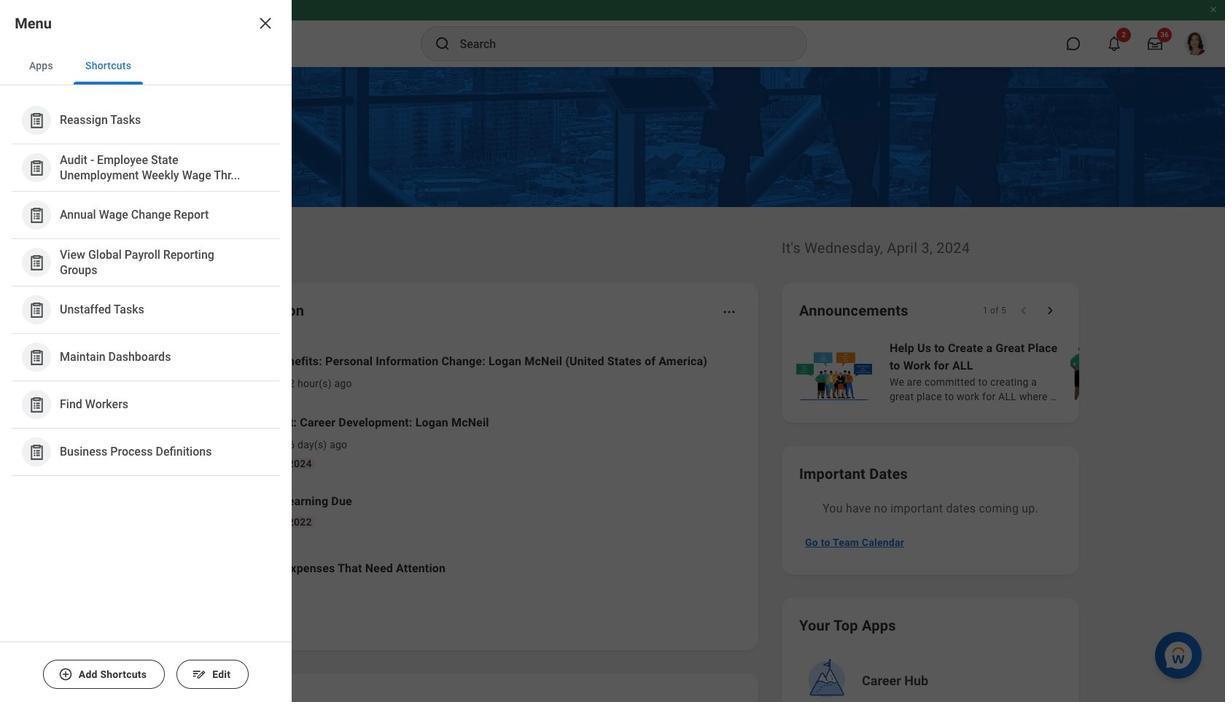 Task type: describe. For each thing, give the bounding box(es) containing it.
4 clipboard image from the top
[[27, 443, 46, 461]]

close environment banner image
[[1210, 5, 1218, 14]]

2 clipboard image from the top
[[27, 206, 46, 224]]

2 clipboard image from the top
[[27, 254, 46, 272]]

global navigation dialog
[[0, 0, 292, 703]]

3 clipboard image from the top
[[27, 396, 46, 414]]

inbox image
[[185, 431, 206, 453]]

chevron left small image
[[1017, 303, 1032, 318]]

x image
[[257, 15, 274, 32]]

chevron right small image
[[1043, 303, 1058, 318]]

4 clipboard image from the top
[[27, 348, 46, 367]]

notifications large image
[[1107, 36, 1122, 51]]

search image
[[434, 35, 451, 53]]

profile logan mcneil element
[[1176, 28, 1217, 60]]



Task type: vqa. For each thing, say whether or not it's contained in the screenshot.
Citizen
no



Task type: locate. For each thing, give the bounding box(es) containing it.
1 clipboard image from the top
[[27, 111, 46, 129]]

main content
[[0, 67, 1226, 703]]

1 clipboard image from the top
[[27, 159, 46, 177]]

plus circle image
[[58, 668, 73, 682]]

banner
[[0, 0, 1226, 67]]

status
[[983, 305, 1007, 317]]

list
[[0, 85, 292, 488], [794, 339, 1226, 406], [163, 341, 741, 598]]

3 clipboard image from the top
[[27, 301, 46, 319]]

clipboard image
[[27, 111, 46, 129], [27, 206, 46, 224], [27, 396, 46, 414], [27, 443, 46, 461]]

tab list
[[0, 47, 292, 85]]

clipboard image
[[27, 159, 46, 177], [27, 254, 46, 272], [27, 301, 46, 319], [27, 348, 46, 367]]

inbox large image
[[1148, 36, 1163, 51]]

text edit image
[[192, 668, 207, 682]]

inbox image
[[185, 361, 206, 383]]



